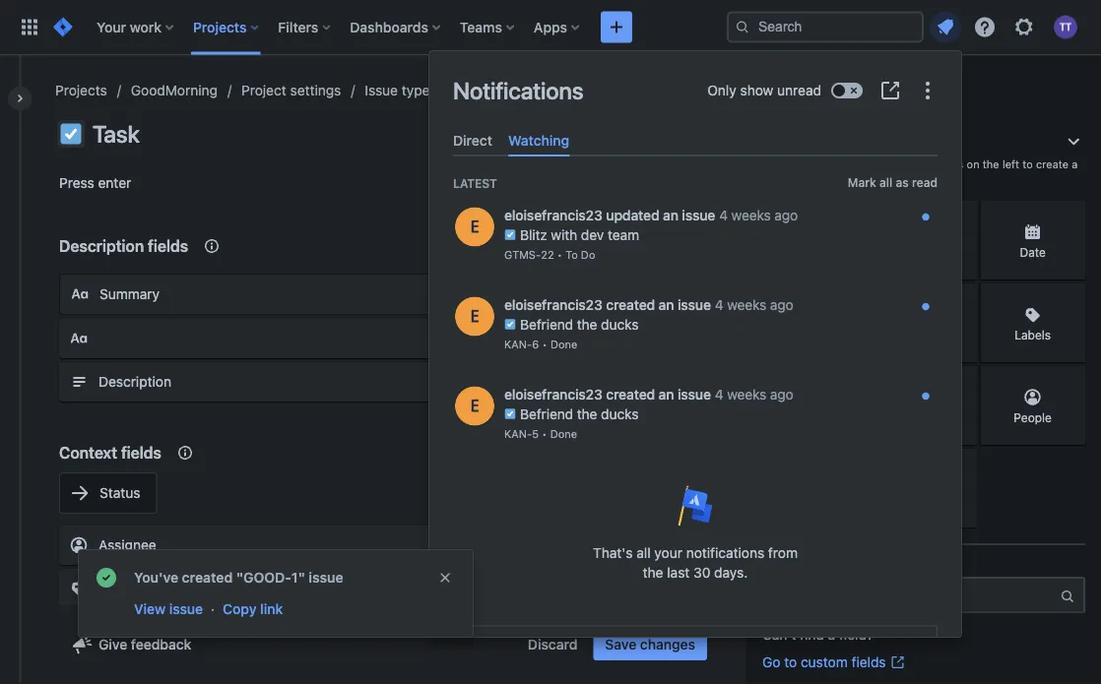Task type: vqa. For each thing, say whether or not it's contained in the screenshot.
to to the left
yes



Task type: describe. For each thing, give the bounding box(es) containing it.
open notifications in a new tab image
[[879, 79, 902, 102]]

left
[[1003, 158, 1020, 171]]

give feedback
[[99, 637, 192, 653]]

30
[[694, 564, 711, 581]]

last
[[667, 564, 690, 581]]

notifications
[[686, 545, 765, 561]]

sidebar navigation image
[[0, 79, 43, 118]]

go to custom fields link
[[763, 653, 906, 673]]

you've
[[134, 570, 178, 586]]

all for search
[[805, 561, 817, 575]]

filters button
[[272, 11, 338, 43]]

the inside that's all your notifications from the last 30 days.
[[643, 564, 664, 581]]

dismiss image
[[437, 570, 453, 586]]

field?
[[839, 627, 874, 643]]

description button
[[59, 363, 707, 402]]

description fields
[[59, 237, 188, 256]]

go to custom fields
[[763, 655, 886, 671]]

this link will be opened in a new tab image
[[890, 655, 906, 671]]

field for drag
[[800, 158, 822, 171]]

find
[[800, 627, 825, 643]]

settings
[[290, 82, 341, 99]]

search
[[763, 561, 801, 575]]

"good-
[[236, 570, 292, 586]]

assignee
[[99, 537, 156, 554]]

watching
[[508, 132, 570, 148]]

direct
[[453, 132, 493, 148]]

can't
[[763, 627, 796, 643]]

give feedback button
[[59, 630, 203, 661]]

mark all as read button
[[848, 175, 938, 191]]

types
[[402, 82, 437, 99]]

1 horizontal spatial issue
[[309, 570, 343, 586]]

created
[[182, 570, 233, 586]]

dashboards button
[[344, 11, 448, 43]]

filters
[[278, 19, 319, 35]]

type
[[825, 158, 848, 171]]

save changes
[[605, 637, 696, 653]]

project
[[241, 82, 286, 99]]

view
[[134, 601, 166, 618]]

that's all your notifications from the last 30 days.
[[593, 545, 798, 581]]

goodmorning link
[[131, 79, 218, 102]]

issue
[[365, 82, 398, 99]]

assignee button
[[59, 526, 707, 566]]

latest
[[453, 176, 497, 190]]

days.
[[714, 564, 748, 581]]

description for description
[[99, 374, 171, 390]]

to inside go to custom fields link
[[784, 655, 797, 671]]

copy
[[223, 601, 257, 618]]

goodmorning
[[131, 82, 218, 99]]

issue types link
[[365, 79, 437, 102]]

1 horizontal spatial to
[[851, 158, 862, 171]]

projects link
[[55, 79, 107, 102]]

1 eloisefrancis23 image from the top
[[455, 297, 495, 336]]

2 horizontal spatial to
[[1023, 158, 1033, 171]]

view issue
[[134, 601, 203, 618]]

unread
[[777, 82, 822, 99]]

as
[[896, 176, 909, 190]]

only show unread
[[708, 82, 822, 99]]

type.
[[899, 172, 925, 185]]

eloisefrancis23 image
[[455, 207, 495, 247]]

edit
[[572, 126, 597, 142]]

drag a field type to one of the sections on the left to create a custom field for this issue type.
[[763, 158, 1078, 185]]

your
[[655, 545, 683, 561]]

save
[[605, 637, 637, 653]]

description for description fields
[[59, 237, 144, 256]]

projects for projects dropdown button
[[193, 19, 247, 35]]

search all fields
[[763, 561, 851, 575]]

create image
[[605, 15, 629, 39]]

settings image
[[1013, 15, 1036, 39]]

apps button
[[528, 11, 587, 43]]

appswitcher icon image
[[18, 15, 41, 39]]

press enter
[[59, 175, 131, 191]]

Search field
[[727, 11, 924, 43]]

open field configuration image for description
[[676, 370, 700, 394]]

status
[[100, 485, 140, 501]]

notifications image
[[934, 15, 958, 39]]

view issue link
[[132, 598, 205, 622]]

notifications dialog
[[430, 51, 962, 685]]

only
[[708, 82, 737, 99]]

for
[[829, 172, 844, 185]]

work
[[130, 19, 162, 35]]

issue type icon image
[[59, 122, 83, 146]]



Task type: locate. For each thing, give the bounding box(es) containing it.
that's
[[593, 545, 633, 561]]

tab list containing direct
[[445, 124, 946, 157]]

description up context fields
[[99, 374, 171, 390]]

2 eloisefrancis23 image from the top
[[455, 387, 495, 426]]

issue types
[[365, 82, 437, 99]]

more information about the context fields image for description fields
[[200, 234, 224, 258]]

issue right view
[[169, 601, 203, 618]]

can't find a field?
[[763, 627, 874, 643]]

from
[[768, 545, 798, 561]]

3 open field configuration image from the top
[[676, 534, 700, 558]]

2 open field configuration image from the top
[[676, 370, 700, 394]]

your
[[97, 19, 126, 35]]

1 horizontal spatial projects
[[193, 19, 247, 35]]

one
[[865, 158, 884, 171]]

2 vertical spatial issue
[[169, 601, 203, 618]]

2 vertical spatial field
[[804, 172, 826, 185]]

2 horizontal spatial issue
[[869, 172, 896, 185]]

Type to search all fields text field
[[765, 579, 1060, 615]]

sections
[[920, 158, 964, 171]]

field
[[824, 135, 857, 149], [800, 158, 822, 171], [804, 172, 826, 185]]

mark all as read
[[848, 176, 938, 190]]

you've created "good-1" issue
[[134, 570, 343, 586]]

labels inside button
[[99, 581, 140, 597]]

more information about the context fields image for context fields
[[173, 441, 197, 465]]

2 horizontal spatial all
[[880, 176, 893, 190]]

0 vertical spatial projects
[[193, 19, 247, 35]]

all inside button
[[880, 176, 893, 190]]

more image
[[916, 79, 940, 102]]

0 horizontal spatial more information about the context fields image
[[173, 441, 197, 465]]

1 vertical spatial more information about the context fields image
[[173, 441, 197, 465]]

task
[[93, 120, 140, 148]]

help image
[[973, 15, 997, 39]]

0 vertical spatial open field configuration image
[[676, 327, 700, 351]]

open field configuration image for assignee
[[676, 534, 700, 558]]

edit workflow button
[[541, 118, 672, 150]]

1 horizontal spatial labels
[[1015, 328, 1051, 342]]

projects up issue type icon
[[55, 82, 107, 99]]

fields right search
[[820, 561, 851, 575]]

1 vertical spatial eloisefrancis23 image
[[455, 387, 495, 426]]

projects right work
[[193, 19, 247, 35]]

edit workflow
[[572, 126, 660, 142]]

fields left this link will be opened in a new tab image
[[852, 655, 886, 671]]

open field configuration image inside assignee button
[[676, 534, 700, 558]]

go
[[763, 655, 781, 671]]

this
[[847, 172, 866, 185]]

fields up summary
[[148, 237, 188, 256]]

date
[[1020, 245, 1046, 259]]

all right search
[[805, 561, 817, 575]]

discard button
[[516, 630, 590, 661]]

all left the your
[[637, 545, 651, 561]]

to right left
[[1023, 158, 1033, 171]]

banner
[[0, 0, 1101, 55]]

labels button
[[59, 569, 707, 609]]

1 vertical spatial description
[[99, 374, 171, 390]]

all inside that's all your notifications from the last 30 days.
[[637, 545, 651, 561]]

of
[[887, 158, 897, 171]]

open field configuration image inside description button
[[676, 370, 700, 394]]

labels up view
[[99, 581, 140, 597]]

changes
[[640, 637, 696, 653]]

1 open field configuration image from the top
[[676, 327, 700, 351]]

people
[[1014, 411, 1052, 425]]

your profile and settings image
[[1054, 15, 1078, 39]]

your work
[[97, 19, 162, 35]]

field for create
[[824, 135, 857, 149]]

fields
[[763, 93, 806, 112]]

all for mark
[[880, 176, 893, 190]]

2 horizontal spatial the
[[983, 158, 1000, 171]]

drag
[[763, 158, 787, 171]]

1 vertical spatial custom
[[801, 655, 848, 671]]

jira software image
[[51, 15, 75, 39]]

0 horizontal spatial labels
[[99, 581, 140, 597]]

to up the "this"
[[851, 158, 862, 171]]

tab list inside "notifications" dialog
[[445, 124, 946, 157]]

1 vertical spatial issue
[[309, 570, 343, 586]]

0 vertical spatial custom
[[763, 172, 801, 185]]

notifications
[[453, 77, 584, 104]]

custom inside drag a field type to one of the sections on the left to create a custom field for this issue type.
[[763, 172, 801, 185]]

all left as in the right of the page
[[880, 176, 893, 190]]

create
[[763, 135, 809, 149]]

discard
[[528, 637, 578, 653]]

create a field
[[763, 135, 857, 149]]

the right the on
[[983, 158, 1000, 171]]

alert
[[79, 551, 473, 637]]

field down create a field
[[800, 158, 822, 171]]

0 horizontal spatial to
[[784, 655, 797, 671]]

more information image
[[951, 203, 975, 227], [951, 286, 975, 309], [951, 368, 975, 392], [1060, 368, 1084, 392]]

0 vertical spatial labels
[[1015, 328, 1051, 342]]

labels
[[1015, 328, 1051, 342], [99, 581, 140, 597]]

projects button
[[187, 11, 266, 43]]

2 vertical spatial open field configuration image
[[676, 534, 700, 558]]

jira software image
[[51, 15, 75, 39]]

apps
[[534, 19, 568, 35]]

1"
[[292, 570, 305, 586]]

to right go
[[784, 655, 797, 671]]

custom inside go to custom fields link
[[801, 655, 848, 671]]

the
[[901, 158, 917, 171], [983, 158, 1000, 171], [643, 564, 664, 581]]

issue down one
[[869, 172, 896, 185]]

field left for
[[804, 172, 826, 185]]

1 vertical spatial open field configuration image
[[676, 370, 700, 394]]

project settings
[[241, 82, 341, 99]]

labels up the 'people'
[[1015, 328, 1051, 342]]

success image
[[95, 567, 118, 590]]

1 vertical spatial field
[[800, 158, 822, 171]]

description
[[59, 237, 144, 256], [99, 374, 171, 390]]

fields up status
[[121, 444, 162, 463]]

to
[[851, 158, 862, 171], [1023, 158, 1033, 171], [784, 655, 797, 671]]

summary
[[100, 286, 160, 302]]

context
[[59, 444, 117, 463]]

teams button
[[454, 11, 522, 43]]

primary element
[[12, 0, 727, 55]]

on
[[967, 158, 980, 171]]

more information about the context fields image right description fields
[[200, 234, 224, 258]]

1 vertical spatial labels
[[99, 581, 140, 597]]

0 horizontal spatial projects
[[55, 82, 107, 99]]

tab list
[[445, 124, 946, 157]]

0 horizontal spatial all
[[637, 545, 651, 561]]

feedback
[[131, 637, 192, 653]]

issue inside drag a field type to one of the sections on the left to create a custom field for this issue type.
[[869, 172, 896, 185]]

more information about the context fields image
[[200, 234, 224, 258], [173, 441, 197, 465]]

0 vertical spatial issue
[[869, 172, 896, 185]]

teams
[[460, 19, 502, 35]]

alert containing you've created "good-1" issue
[[79, 551, 473, 637]]

project settings link
[[241, 79, 341, 102]]

all
[[880, 176, 893, 190], [637, 545, 651, 561], [805, 561, 817, 575]]

more information about the fields image
[[818, 91, 842, 114]]

custom
[[763, 172, 801, 185], [801, 655, 848, 671]]

eloisefrancis23 image
[[455, 297, 495, 336], [455, 387, 495, 426]]

0 horizontal spatial issue
[[169, 601, 203, 618]]

all for that's
[[637, 545, 651, 561]]

save changes button
[[594, 630, 707, 661]]

0 vertical spatial description
[[59, 237, 144, 256]]

description up summary
[[59, 237, 144, 256]]

more information about the context fields image right context fields
[[173, 441, 197, 465]]

0 horizontal spatial the
[[643, 564, 664, 581]]

open field configuration image
[[676, 577, 700, 601]]

issue right 1"
[[309, 570, 343, 586]]

read
[[912, 176, 938, 190]]

banner containing your work
[[0, 0, 1101, 55]]

copy link
[[223, 601, 283, 618]]

projects for projects link
[[55, 82, 107, 99]]

projects inside dropdown button
[[193, 19, 247, 35]]

issue
[[869, 172, 896, 185], [309, 570, 343, 586], [169, 601, 203, 618]]

field up type at the right top
[[824, 135, 857, 149]]

your work button
[[91, 11, 181, 43]]

projects
[[193, 19, 247, 35], [55, 82, 107, 99]]

the up the type.
[[901, 158, 917, 171]]

dashboards
[[350, 19, 428, 35]]

fields
[[148, 237, 188, 256], [121, 444, 162, 463], [820, 561, 851, 575], [852, 655, 886, 671]]

search image
[[735, 19, 751, 35]]

required
[[606, 289, 663, 302]]

1 horizontal spatial more information about the context fields image
[[200, 234, 224, 258]]

link
[[260, 601, 283, 618]]

context fields
[[59, 444, 162, 463]]

1 vertical spatial projects
[[55, 82, 107, 99]]

press
[[59, 175, 94, 191]]

give
[[99, 637, 127, 653]]

description inside description button
[[99, 374, 171, 390]]

workflow
[[601, 126, 660, 142]]

1 horizontal spatial all
[[805, 561, 817, 575]]

show
[[740, 82, 774, 99]]

custom down "drag"
[[763, 172, 801, 185]]

create
[[1036, 158, 1069, 171]]

enter
[[98, 175, 131, 191]]

1 horizontal spatial the
[[901, 158, 917, 171]]

0 vertical spatial more information about the context fields image
[[200, 234, 224, 258]]

copy link button
[[221, 598, 285, 622]]

0 vertical spatial field
[[824, 135, 857, 149]]

custom down can't find a field?
[[801, 655, 848, 671]]

the down the your
[[643, 564, 664, 581]]

0 vertical spatial eloisefrancis23 image
[[455, 297, 495, 336]]

open field configuration image
[[676, 327, 700, 351], [676, 370, 700, 394], [676, 534, 700, 558]]



